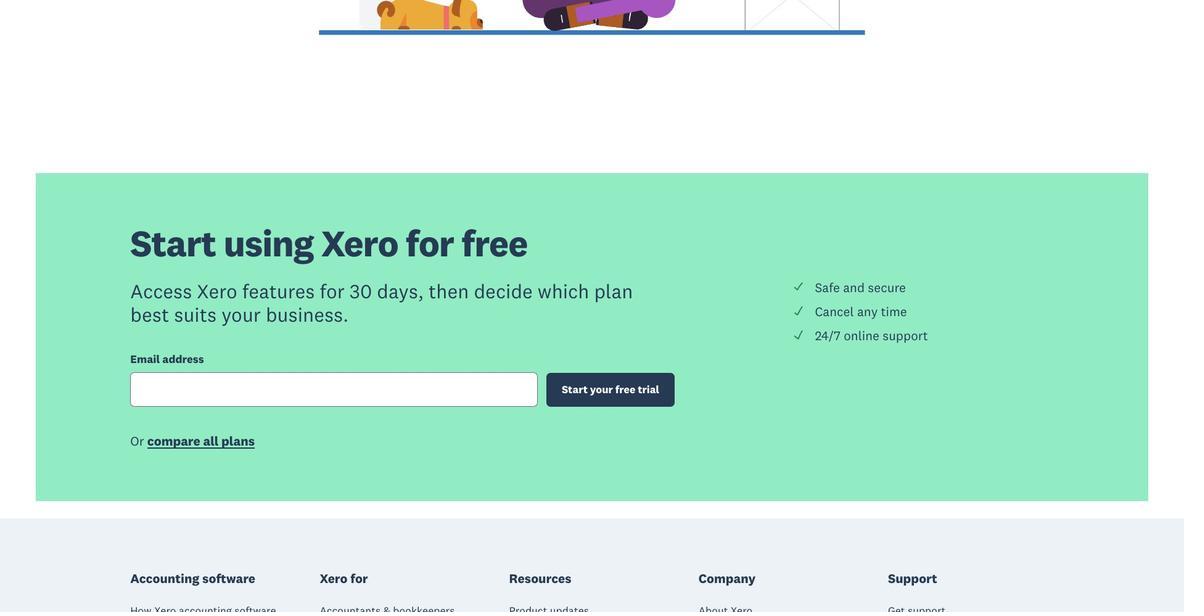 Task type: vqa. For each thing, say whether or not it's contained in the screenshot.
"26" to the bottom
no



Task type: describe. For each thing, give the bounding box(es) containing it.
compare
[[147, 433, 200, 450]]

free inside button
[[616, 383, 636, 397]]

xero for
[[320, 571, 368, 588]]

access xero features for 30 days, then decide which plan best suits your business.
[[130, 279, 633, 327]]

safe and secure
[[815, 279, 906, 296]]

included image for cancel any time
[[794, 305, 805, 316]]

all
[[203, 433, 219, 450]]

online
[[844, 327, 880, 344]]

email address
[[130, 352, 204, 366]]

xero inside access xero features for 30 days, then decide which plan best suits your business.
[[197, 279, 237, 303]]

which
[[538, 279, 589, 303]]

start using xero for free
[[130, 220, 528, 266]]

resources
[[509, 571, 572, 588]]

cancel
[[815, 303, 854, 320]]

accounting
[[130, 571, 200, 588]]

decide
[[474, 279, 533, 303]]

0 vertical spatial free
[[462, 220, 528, 266]]

suits
[[174, 303, 217, 327]]

then
[[429, 279, 469, 303]]

using
[[224, 220, 314, 266]]

safe
[[815, 279, 840, 296]]

start your free trial
[[562, 383, 659, 397]]

email
[[130, 352, 160, 366]]

24/7
[[815, 327, 841, 344]]

days,
[[377, 279, 424, 303]]

trial
[[638, 383, 659, 397]]

access
[[130, 279, 192, 303]]

compare all plans link
[[147, 433, 255, 453]]

24/7 online support
[[815, 327, 928, 344]]

plans
[[221, 433, 255, 450]]

cancel any time
[[815, 303, 907, 320]]

or compare all plans
[[130, 433, 255, 450]]

your inside access xero features for 30 days, then decide which plan best suits your business.
[[222, 303, 261, 327]]

included image for safe and secure
[[794, 281, 805, 292]]



Task type: locate. For each thing, give the bounding box(es) containing it.
best
[[130, 303, 169, 327]]

start for start your free trial
[[562, 383, 588, 397]]

company
[[699, 571, 756, 588]]

1 horizontal spatial start
[[562, 383, 588, 397]]

1 vertical spatial included image
[[794, 305, 805, 316]]

for for 30
[[320, 279, 345, 303]]

included image left cancel
[[794, 305, 805, 316]]

your left trial
[[590, 383, 613, 397]]

free up decide
[[462, 220, 528, 266]]

included image for 24/7 online support
[[794, 329, 805, 340]]

2 vertical spatial for
[[351, 571, 368, 588]]

1 vertical spatial xero
[[197, 279, 237, 303]]

free
[[462, 220, 528, 266], [616, 383, 636, 397]]

1 vertical spatial free
[[616, 383, 636, 397]]

address
[[162, 352, 204, 366]]

0 vertical spatial for
[[406, 220, 454, 266]]

software
[[202, 571, 255, 588]]

1 horizontal spatial for
[[351, 571, 368, 588]]

3 included image from the top
[[794, 329, 805, 340]]

0 horizontal spatial your
[[222, 303, 261, 327]]

1 horizontal spatial your
[[590, 383, 613, 397]]

0 vertical spatial start
[[130, 220, 216, 266]]

0 horizontal spatial start
[[130, 220, 216, 266]]

start
[[130, 220, 216, 266], [562, 383, 588, 397]]

features
[[242, 279, 315, 303]]

0 horizontal spatial for
[[320, 279, 345, 303]]

secure
[[868, 279, 906, 296]]

business.
[[266, 303, 349, 327]]

free left trial
[[616, 383, 636, 397]]

your inside button
[[590, 383, 613, 397]]

any
[[857, 303, 878, 320]]

2 horizontal spatial for
[[406, 220, 454, 266]]

and
[[843, 279, 865, 296]]

or
[[130, 433, 144, 450]]

for for free
[[406, 220, 454, 266]]

included image left 24/7
[[794, 329, 805, 340]]

1 vertical spatial your
[[590, 383, 613, 397]]

0 horizontal spatial free
[[462, 220, 528, 266]]

for inside access xero features for 30 days, then decide which plan best suits your business.
[[320, 279, 345, 303]]

start inside button
[[562, 383, 588, 397]]

your
[[222, 303, 261, 327], [590, 383, 613, 397]]

0 vertical spatial xero
[[321, 220, 398, 266]]

included image
[[794, 281, 805, 292], [794, 305, 805, 316], [794, 329, 805, 340]]

start your free trial button
[[546, 373, 675, 407]]

2 vertical spatial xero
[[320, 571, 348, 588]]

0 vertical spatial your
[[222, 303, 261, 327]]

time
[[881, 303, 907, 320]]

start for start using xero for free
[[130, 220, 216, 266]]

a small business owner sits in a yoga position as part of their focus on wellbeing. their dog relaxes beside them. image
[[225, 0, 959, 52], [225, 0, 959, 52]]

support
[[888, 571, 938, 588]]

2 vertical spatial included image
[[794, 329, 805, 340]]

accounting software
[[130, 571, 255, 588]]

xero
[[321, 220, 398, 266], [197, 279, 237, 303], [320, 571, 348, 588]]

2 included image from the top
[[794, 305, 805, 316]]

plan
[[594, 279, 633, 303]]

support
[[883, 327, 928, 344]]

for
[[406, 220, 454, 266], [320, 279, 345, 303], [351, 571, 368, 588]]

1 vertical spatial for
[[320, 279, 345, 303]]

30
[[350, 279, 372, 303]]

0 vertical spatial included image
[[794, 281, 805, 292]]

included image left safe
[[794, 281, 805, 292]]

1 vertical spatial start
[[562, 383, 588, 397]]

1 included image from the top
[[794, 281, 805, 292]]

1 horizontal spatial free
[[616, 383, 636, 397]]

your right 'suits'
[[222, 303, 261, 327]]

Email address text field
[[130, 373, 538, 407]]



